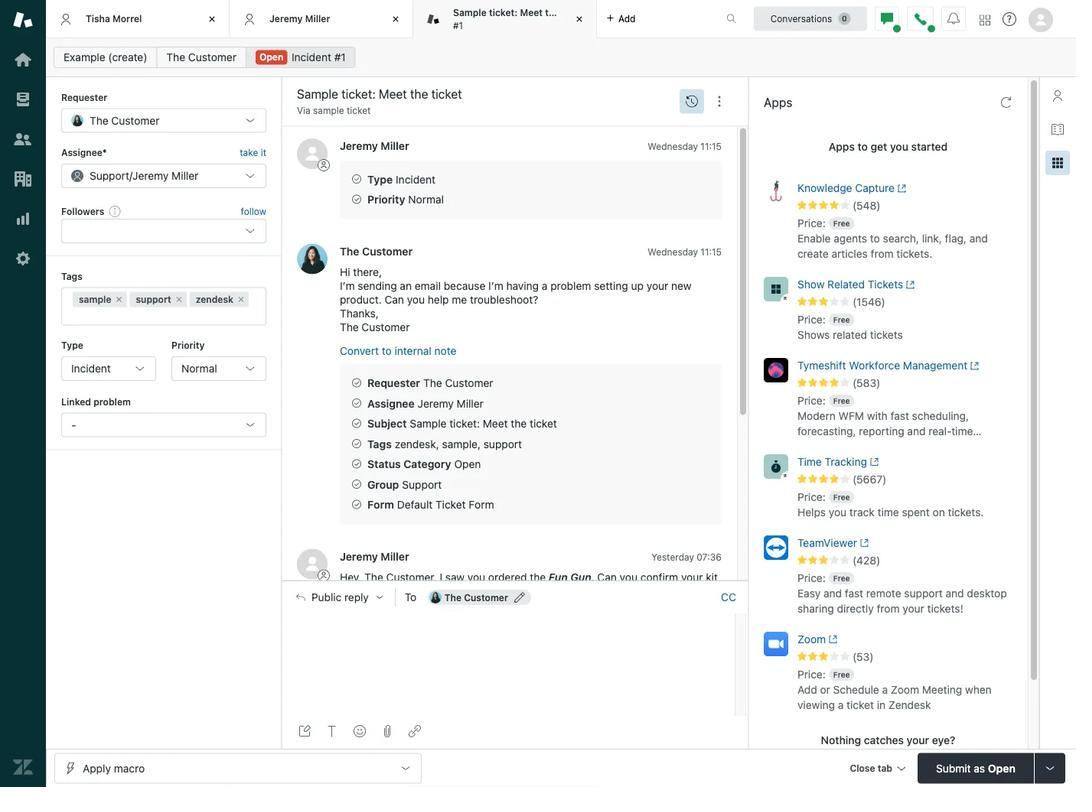 Task type: vqa. For each thing, say whether or not it's contained in the screenshot.


Task type: locate. For each thing, give the bounding box(es) containing it.
price: inside 'price: free easy and fast remote support and desktop sharing directly from your tickets!'
[[798, 572, 826, 585]]

0 horizontal spatial remove image
[[114, 295, 124, 304]]

free up track
[[834, 493, 850, 502]]

wednesday 11:15 up new
[[648, 246, 722, 257]]

you down the an
[[407, 293, 425, 306]]

agents
[[834, 232, 868, 245]]

free inside price: free add or schedule a zoom meeting when viewing a ticket in zendesk
[[834, 671, 850, 679]]

you right saw
[[468, 571, 486, 584]]

from down remote
[[877, 603, 900, 616]]

info on adding followers image
[[109, 205, 121, 217]]

price: up shows
[[798, 314, 826, 326]]

with left all
[[370, 585, 390, 598]]

4 free from the top
[[834, 493, 850, 502]]

jeremy miller up incident #1
[[270, 13, 330, 24]]

the up assignee jeremy miller
[[423, 377, 442, 390]]

4 stars. 548 reviews. element
[[798, 199, 1019, 213]]

priority inside conversationlabel log
[[368, 193, 405, 206]]

main element
[[0, 0, 46, 788]]

price: for helps
[[798, 491, 826, 504]]

jeremy up incident #1
[[270, 13, 303, 24]]

2 wednesday 11:15 from the top
[[648, 246, 722, 257]]

free up wfm
[[834, 397, 850, 405]]

1 horizontal spatial to
[[858, 141, 868, 153]]

your
[[647, 279, 669, 292], [681, 571, 703, 584], [903, 603, 925, 616], [907, 735, 930, 747]]

(opens in a new tab) image inside 'tymeshift workforce management' 'link'
[[968, 362, 980, 371]]

free for wfm
[[834, 397, 850, 405]]

fast inside 'price: free easy and fast remote support and desktop sharing directly from your tickets!'
[[845, 588, 864, 600]]

tymeshift workforce management link
[[798, 358, 992, 377]]

create
[[798, 248, 829, 260]]

remove image
[[114, 295, 124, 304], [174, 295, 184, 304]]

1 vertical spatial support
[[484, 438, 522, 450]]

support / jeremy miller
[[90, 169, 199, 182]]

assignee* element
[[61, 164, 266, 188]]

1 vertical spatial 11:15
[[701, 246, 722, 257]]

ticket: inside conversationlabel log
[[450, 417, 480, 430]]

avatar image left hi
[[297, 243, 328, 274]]

internal
[[395, 345, 432, 357]]

0 horizontal spatial support
[[90, 169, 129, 182]]

1 horizontal spatial tickets.
[[948, 506, 984, 519]]

2 price: from the top
[[798, 314, 826, 326]]

price: for modern
[[798, 395, 826, 407]]

0 vertical spatial zoom
[[798, 634, 826, 646]]

1 horizontal spatial #1
[[453, 20, 463, 31]]

2 vertical spatial support
[[905, 588, 943, 600]]

the customer inside requester element
[[90, 114, 160, 127]]

as
[[974, 763, 986, 775]]

meet inside conversationlabel log
[[483, 417, 508, 430]]

price: inside price: free add or schedule a zoom meeting when viewing a ticket in zendesk
[[798, 669, 826, 681]]

apps
[[764, 95, 793, 110], [829, 141, 855, 153]]

sample
[[453, 7, 487, 18], [410, 417, 447, 430]]

3 stars. 1546 reviews. element
[[798, 296, 1019, 309]]

(opens in a new tab) image inside zoom link
[[826, 636, 838, 645]]

tabs tab list
[[46, 0, 711, 38]]

zendesk image
[[13, 758, 33, 778]]

1 horizontal spatial time
[[952, 425, 973, 438]]

remove image left zendesk
[[174, 295, 184, 304]]

2 vertical spatial incident
[[71, 363, 111, 375]]

time tracking link
[[798, 455, 992, 473]]

the customer up there,
[[340, 245, 413, 257]]

0 vertical spatial can
[[385, 293, 404, 306]]

normal inside popup button
[[181, 363, 217, 375]]

open right as on the bottom of the page
[[988, 763, 1016, 775]]

wednesday up new
[[648, 246, 698, 257]]

free inside price: free enable agents to search, link, flag, and create articles from tickets.
[[834, 219, 850, 228]]

#1 inside secondary element
[[334, 51, 346, 64]]

a up 'in'
[[882, 684, 888, 697]]

miller inside tab
[[305, 13, 330, 24]]

0 horizontal spatial apps
[[764, 95, 793, 110]]

6 free from the top
[[834, 671, 850, 679]]

eye?
[[932, 735, 956, 747]]

sending
[[358, 279, 397, 292]]

price: for add
[[798, 669, 826, 681]]

normal button
[[172, 357, 266, 381]]

show related tickets image
[[764, 277, 789, 302]]

support right sample,
[[484, 438, 522, 450]]

2 vertical spatial a
[[838, 699, 844, 712]]

reporting image
[[13, 209, 33, 229]]

0 vertical spatial type
[[368, 173, 393, 185]]

(opens in a new tab) image up 3 stars. 1546 reviews. element
[[904, 280, 915, 290]]

1 horizontal spatial sample
[[453, 7, 487, 18]]

normal down type incident
[[408, 193, 444, 206]]

(opens in a new tab) image inside time tracking "link"
[[867, 458, 879, 467]]

to right agents
[[870, 232, 880, 245]]

wednesday for miller
[[648, 141, 698, 152]]

1 vertical spatial tags
[[368, 438, 392, 450]]

5 price: from the top
[[798, 572, 826, 585]]

miller up incident #1
[[305, 13, 330, 24]]

1 vertical spatial incident
[[396, 173, 436, 185]]

apps for apps
[[764, 95, 793, 110]]

1 horizontal spatial problem
[[551, 279, 591, 292]]

the customer inside conversationlabel log
[[340, 245, 413, 257]]

button displays agent's chat status as online. image
[[881, 13, 894, 25]]

tickets.
[[897, 248, 933, 260], [948, 506, 984, 519]]

1 wednesday from the top
[[648, 141, 698, 152]]

priority normal
[[368, 193, 444, 206]]

1 horizontal spatial fast
[[891, 410, 910, 423]]

1 form from the left
[[368, 499, 394, 511]]

1 horizontal spatial zoom
[[891, 684, 920, 697]]

time inside price: free modern wfm with fast scheduling, forecasting, reporting and real-time analytics.
[[952, 425, 973, 438]]

1 price: from the top
[[798, 217, 826, 230]]

support down assignee*
[[90, 169, 129, 182]]

support left zendesk
[[136, 294, 171, 305]]

public reply
[[312, 592, 369, 604]]

from for search,
[[871, 248, 894, 260]]

take it button
[[240, 145, 266, 161]]

support down status category open
[[402, 478, 442, 491]]

me
[[452, 293, 467, 306]]

with inside . can you confirm your kit came with all parts of the
[[370, 585, 390, 598]]

knowledge capture
[[798, 182, 895, 194]]

(opens in a new tab) image
[[895, 184, 907, 193], [867, 458, 879, 467], [858, 539, 869, 548], [826, 636, 838, 645]]

priority down type incident
[[368, 193, 405, 206]]

in
[[877, 699, 886, 712]]

i'm up troubleshoot?
[[489, 279, 504, 292]]

time inside price: free helps you track time spent on tickets.
[[878, 506, 899, 519]]

0 horizontal spatial to
[[382, 345, 392, 357]]

you left track
[[829, 506, 847, 519]]

1 horizontal spatial priority
[[368, 193, 405, 206]]

a down schedule
[[838, 699, 844, 712]]

problem down incident popup button
[[94, 397, 131, 407]]

type
[[368, 173, 393, 185], [61, 340, 83, 351]]

tymeshift workforce management
[[798, 359, 968, 372]]

1 vertical spatial open
[[454, 458, 481, 471]]

knowledge image
[[1052, 123, 1064, 136]]

2 vertical spatial jeremy miller
[[340, 550, 409, 563]]

1 11:15 from the top
[[701, 141, 722, 152]]

2 horizontal spatial open
[[988, 763, 1016, 775]]

to inside convert to internal note button
[[382, 345, 392, 357]]

your left tickets!
[[903, 603, 925, 616]]

11:15 for jeremy miller
[[701, 141, 722, 152]]

priority for priority
[[172, 340, 205, 351]]

ticket actions image
[[714, 95, 726, 108]]

0 horizontal spatial tags
[[61, 271, 83, 282]]

your right up
[[647, 279, 669, 292]]

support
[[136, 294, 171, 305], [484, 438, 522, 450], [905, 588, 943, 600]]

0 horizontal spatial #1
[[334, 51, 346, 64]]

an
[[400, 279, 412, 292]]

add button
[[597, 0, 645, 38]]

1 vertical spatial support
[[402, 478, 442, 491]]

(opens in a new tab) image up 4 stars. 548 reviews. 'element'
[[895, 184, 907, 193]]

zendesk products image
[[980, 15, 991, 26]]

2 i'm from the left
[[489, 279, 504, 292]]

all
[[393, 585, 404, 598]]

0 horizontal spatial requester
[[61, 92, 107, 103]]

can down the an
[[385, 293, 404, 306]]

problem left setting at the top
[[551, 279, 591, 292]]

2 form from the left
[[469, 499, 494, 511]]

Wednesday 11:15 text field
[[648, 141, 722, 152]]

to inside price: free enable agents to search, link, flag, and create articles from tickets.
[[870, 232, 880, 245]]

to for you
[[858, 141, 868, 153]]

0 horizontal spatial sample
[[79, 294, 111, 305]]

4 price: from the top
[[798, 491, 826, 504]]

incident down the jeremy miller tab
[[292, 51, 331, 64]]

1 vertical spatial to
[[870, 232, 880, 245]]

because
[[444, 279, 486, 292]]

the inside requester element
[[90, 114, 108, 127]]

(opens in a new tab) image inside show related tickets link
[[904, 280, 915, 290]]

(opens in a new tab) image for teamviewer
[[858, 539, 869, 548]]

form down the group
[[368, 499, 394, 511]]

linked problem element
[[61, 413, 266, 438]]

jeremy down requester element
[[133, 169, 169, 182]]

(opens in a new tab) image inside knowledge capture link
[[895, 184, 907, 193]]

close image inside the jeremy miller tab
[[388, 11, 404, 27]]

free inside price: free helps you track time spent on tickets.
[[834, 493, 850, 502]]

product.
[[340, 293, 382, 306]]

jeremy down requester the customer
[[418, 397, 454, 410]]

2 horizontal spatial incident
[[396, 173, 436, 185]]

0 vertical spatial #1
[[453, 20, 463, 31]]

1 vertical spatial problem
[[94, 397, 131, 407]]

from down search,
[[871, 248, 894, 260]]

0 vertical spatial 11:15
[[701, 141, 722, 152]]

0 vertical spatial tags
[[61, 271, 83, 282]]

can inside hi there, i'm sending an email because i'm having a problem setting up your new product. can you help me troubleshoot? thanks, the customer
[[385, 293, 404, 306]]

support inside conversationlabel log
[[484, 438, 522, 450]]

avatar image down via
[[297, 138, 328, 169]]

0 vertical spatial sample
[[453, 7, 487, 18]]

tags inside conversationlabel log
[[368, 438, 392, 450]]

avatar image up public
[[297, 549, 328, 580]]

tisha
[[86, 13, 110, 24]]

incident inside conversationlabel log
[[396, 173, 436, 185]]

real-
[[929, 425, 952, 438]]

apps left get
[[829, 141, 855, 153]]

1 horizontal spatial can
[[598, 571, 617, 584]]

0 horizontal spatial time
[[878, 506, 899, 519]]

incident inside secondary element
[[292, 51, 331, 64]]

0 vertical spatial avatar image
[[297, 138, 328, 169]]

type incident
[[368, 173, 436, 185]]

tab
[[413, 0, 597, 38]]

1 vertical spatial a
[[882, 684, 888, 697]]

price: inside price: free modern wfm with fast scheduling, forecasting, reporting and real-time analytics.
[[798, 395, 826, 407]]

admin image
[[13, 249, 33, 269]]

open down sample,
[[454, 458, 481, 471]]

fast up reporting
[[891, 410, 910, 423]]

jeremy inside assignee* element
[[133, 169, 169, 182]]

0 horizontal spatial the customer link
[[157, 47, 246, 68]]

wednesday for customer
[[648, 246, 698, 257]]

jeremy miller up hey,
[[340, 550, 409, 563]]

1 vertical spatial (opens in a new tab) image
[[968, 362, 980, 371]]

remove image for support
[[174, 295, 184, 304]]

format text image
[[326, 726, 338, 738]]

cc
[[721, 592, 737, 604]]

3 free from the top
[[834, 397, 850, 405]]

wednesday down events icon at the top right of the page
[[648, 141, 698, 152]]

capture
[[856, 182, 895, 194]]

1 horizontal spatial meet
[[520, 7, 543, 18]]

fast up directly
[[845, 588, 864, 600]]

conversationlabel log
[[282, 126, 749, 788]]

the inside . can you confirm your kit came with all parts of the
[[449, 585, 464, 598]]

0 horizontal spatial incident
[[71, 363, 111, 375]]

price: up enable
[[798, 217, 826, 230]]

the customer link up requester element
[[157, 47, 246, 68]]

1 avatar image from the top
[[297, 138, 328, 169]]

to
[[405, 592, 417, 604]]

2 wednesday from the top
[[648, 246, 698, 257]]

incident inside popup button
[[71, 363, 111, 375]]

viewing
[[798, 699, 835, 712]]

(opens in a new tab) image up "scheduling,"
[[968, 362, 980, 371]]

free for agents
[[834, 219, 850, 228]]

(opens in a new tab) image inside teamviewer link
[[858, 539, 869, 548]]

the customer link inside secondary element
[[157, 47, 246, 68]]

0 vertical spatial wednesday 11:15
[[648, 141, 722, 152]]

0 horizontal spatial (opens in a new tab) image
[[904, 280, 915, 290]]

0 vertical spatial time
[[952, 425, 973, 438]]

the up assignee*
[[90, 114, 108, 127]]

1 vertical spatial sample
[[410, 417, 447, 430]]

2 horizontal spatial close image
[[572, 11, 587, 27]]

zoom up zendesk
[[891, 684, 920, 697]]

events image
[[686, 95, 698, 108]]

free inside 'price: free easy and fast remote support and desktop sharing directly from your tickets!'
[[834, 574, 850, 583]]

sample inside conversationlabel log
[[410, 417, 447, 430]]

0 vertical spatial incident
[[292, 51, 331, 64]]

the down "thanks,"
[[340, 321, 359, 333]]

follow
[[241, 206, 266, 217]]

1 horizontal spatial type
[[368, 173, 393, 185]]

zoom down sharing
[[798, 634, 826, 646]]

1 horizontal spatial sample
[[313, 105, 344, 116]]

assignee jeremy miller
[[368, 397, 484, 410]]

free up related
[[834, 315, 850, 324]]

avatar image for second jeremy miller link from the top
[[297, 549, 328, 580]]

0 horizontal spatial with
[[370, 585, 390, 598]]

jeremy miller link
[[340, 139, 409, 152], [340, 550, 409, 563]]

0 vertical spatial problem
[[551, 279, 591, 292]]

1 vertical spatial jeremy miller
[[340, 139, 409, 152]]

1 vertical spatial ticket:
[[450, 417, 480, 430]]

0 horizontal spatial i'm
[[340, 279, 355, 292]]

tickets. down search,
[[897, 248, 933, 260]]

can right .
[[598, 571, 617, 584]]

priority up normal popup button
[[172, 340, 205, 351]]

3 price: from the top
[[798, 395, 826, 407]]

0 vertical spatial support
[[90, 169, 129, 182]]

apps right ticket actions image
[[764, 95, 793, 110]]

0 vertical spatial fast
[[891, 410, 910, 423]]

free for you
[[834, 493, 850, 502]]

requester the customer
[[368, 377, 494, 390]]

close image
[[204, 11, 220, 27], [388, 11, 404, 27], [572, 11, 587, 27]]

problem inside hi there, i'm sending an email because i'm having a problem setting up your new product. can you help me troubleshoot? thanks, the customer
[[551, 279, 591, 292]]

meet up secondary element
[[520, 7, 543, 18]]

0 vertical spatial priority
[[368, 193, 405, 206]]

price: free easy and fast remote support and desktop sharing directly from your tickets!
[[798, 572, 1007, 616]]

1 vertical spatial type
[[61, 340, 83, 351]]

normal up linked problem element
[[181, 363, 217, 375]]

2 remove image from the left
[[174, 295, 184, 304]]

you inside . can you confirm your kit came with all parts of the
[[620, 571, 638, 584]]

type for type
[[61, 340, 83, 351]]

tickets. inside price: free enable agents to search, link, flag, and create articles from tickets.
[[897, 248, 933, 260]]

type up incident popup button
[[61, 340, 83, 351]]

1 horizontal spatial with
[[867, 410, 888, 423]]

0 vertical spatial ticket:
[[489, 7, 518, 18]]

6 price: from the top
[[798, 669, 826, 681]]

with up reporting
[[867, 410, 888, 423]]

1 free from the top
[[834, 219, 850, 228]]

1 horizontal spatial requester
[[368, 377, 420, 390]]

i
[[440, 571, 443, 584]]

1 vertical spatial #1
[[334, 51, 346, 64]]

there,
[[353, 266, 382, 278]]

0 vertical spatial (opens in a new tab) image
[[904, 280, 915, 290]]

ticket: up secondary element
[[489, 7, 518, 18]]

0 vertical spatial requester
[[61, 92, 107, 103]]

open inside conversationlabel log
[[454, 458, 481, 471]]

get help image
[[1003, 12, 1017, 26]]

spent
[[902, 506, 930, 519]]

followers element
[[61, 219, 266, 244]]

type inside conversationlabel log
[[368, 173, 393, 185]]

a right having
[[542, 279, 548, 292]]

organizations image
[[13, 169, 33, 189]]

your inside . can you confirm your kit came with all parts of the
[[681, 571, 703, 584]]

time
[[952, 425, 973, 438], [878, 506, 899, 519]]

customer inside secondary element
[[188, 51, 237, 64]]

to left "internal" on the left top
[[382, 345, 392, 357]]

meet
[[520, 7, 543, 18], [483, 417, 508, 430]]

1 vertical spatial zoom
[[891, 684, 920, 697]]

jeremy miller link up hey,
[[340, 550, 409, 563]]

catches
[[864, 735, 904, 747]]

the customer up assignee*
[[90, 114, 160, 127]]

ticket: inside sample ticket: meet the ticket #1
[[489, 7, 518, 18]]

close image for tisha morrel
[[204, 11, 220, 27]]

the inside hi there, i'm sending an email because i'm having a problem setting up your new product. can you help me troubleshoot? thanks, the customer
[[340, 321, 359, 333]]

3 avatar image from the top
[[297, 549, 328, 580]]

(opens in a new tab) image up '(428)'
[[858, 539, 869, 548]]

customer inside hi there, i'm sending an email because i'm having a problem setting up your new product. can you help me troubleshoot? thanks, the customer
[[362, 321, 410, 333]]

close image inside tisha morrel tab
[[204, 11, 220, 27]]

1 horizontal spatial i'm
[[489, 279, 504, 292]]

form right ticket on the bottom left of the page
[[469, 499, 494, 511]]

the customer up requester element
[[166, 51, 237, 64]]

11:15
[[701, 141, 722, 152], [701, 246, 722, 257]]

jeremy miller up type incident
[[340, 139, 409, 152]]

11:15 for the customer
[[701, 246, 722, 257]]

priority
[[368, 193, 405, 206], [172, 340, 205, 351]]

requester element
[[61, 108, 266, 133]]

price: for shows
[[798, 314, 826, 326]]

remove image up incident popup button
[[114, 295, 124, 304]]

0 horizontal spatial open
[[259, 52, 284, 62]]

(create)
[[108, 51, 147, 64]]

1 horizontal spatial ticket:
[[489, 7, 518, 18]]

free inside price: free shows related tickets
[[834, 315, 850, 324]]

free up agents
[[834, 219, 850, 228]]

helps
[[798, 506, 826, 519]]

and left real-
[[908, 425, 926, 438]]

5 free from the top
[[834, 574, 850, 583]]

ticket
[[436, 499, 466, 511]]

0 vertical spatial apps
[[764, 95, 793, 110]]

can inside . can you confirm your kit came with all parts of the
[[598, 571, 617, 584]]

take
[[240, 147, 258, 158]]

price: inside price: free shows related tickets
[[798, 314, 826, 326]]

insert emojis image
[[354, 726, 366, 738]]

you left confirm
[[620, 571, 638, 584]]

1 wednesday 11:15 from the top
[[648, 141, 722, 152]]

from inside 'price: free easy and fast remote support and desktop sharing directly from your tickets!'
[[877, 603, 900, 616]]

2 close image from the left
[[388, 11, 404, 27]]

up
[[631, 279, 644, 292]]

tickets
[[870, 329, 903, 341]]

close image for jeremy miller
[[388, 11, 404, 27]]

free for and
[[834, 574, 850, 583]]

related
[[828, 278, 865, 291]]

when
[[966, 684, 992, 697]]

requester up assignee
[[368, 377, 420, 390]]

0 horizontal spatial priority
[[172, 340, 205, 351]]

requester inside conversationlabel log
[[368, 377, 420, 390]]

0 horizontal spatial sample
[[410, 417, 447, 430]]

teamviewer image
[[764, 536, 789, 560]]

price: free modern wfm with fast scheduling, forecasting, reporting and real-time analytics.
[[798, 395, 973, 453]]

1 vertical spatial can
[[598, 571, 617, 584]]

the customer link
[[157, 47, 246, 68], [340, 245, 413, 257]]

ticket:
[[489, 7, 518, 18], [450, 417, 480, 430]]

0 horizontal spatial tickets.
[[897, 248, 933, 260]]

(opens in a new tab) image for tickets
[[904, 280, 915, 290]]

1 vertical spatial tickets.
[[948, 506, 984, 519]]

1 vertical spatial from
[[877, 603, 900, 616]]

0 horizontal spatial close image
[[204, 11, 220, 27]]

edit user image
[[514, 593, 525, 603]]

#1 up subject field
[[453, 20, 463, 31]]

jeremy miller for second jeremy miller link from the top the avatar
[[340, 550, 409, 563]]

and
[[970, 232, 988, 245], [908, 425, 926, 438], [824, 588, 842, 600], [946, 588, 964, 600]]

1 horizontal spatial support
[[484, 438, 522, 450]]

tisha morrel tab
[[46, 0, 230, 38]]

meet up 'tags zendesk, sample, support'
[[483, 417, 508, 430]]

2 vertical spatial open
[[988, 763, 1016, 775]]

with inside price: free modern wfm with fast scheduling, forecasting, reporting and real-time analytics.
[[867, 410, 888, 423]]

(opens in a new tab) image
[[904, 280, 915, 290], [968, 362, 980, 371]]

avatar image
[[297, 138, 328, 169], [297, 243, 328, 274], [297, 549, 328, 580]]

price: free shows related tickets
[[798, 314, 903, 341]]

to left get
[[858, 141, 868, 153]]

1 remove image from the left
[[114, 295, 124, 304]]

requester down the "example"
[[61, 92, 107, 103]]

wednesday
[[648, 141, 698, 152], [648, 246, 698, 257]]

1 horizontal spatial apps
[[829, 141, 855, 153]]

0 horizontal spatial fast
[[845, 588, 864, 600]]

type for type incident
[[368, 173, 393, 185]]

the right the (create)
[[166, 51, 185, 64]]

2 horizontal spatial to
[[870, 232, 880, 245]]

to for note
[[382, 345, 392, 357]]

note
[[435, 345, 457, 357]]

1 horizontal spatial normal
[[408, 193, 444, 206]]

1 close image from the left
[[204, 11, 220, 27]]

cc button
[[721, 591, 737, 605]]

price: inside price: free enable agents to search, link, flag, and create articles from tickets.
[[798, 217, 826, 230]]

wednesday 11:15 down events icon at the top right of the page
[[648, 141, 722, 152]]

1 horizontal spatial the customer link
[[340, 245, 413, 257]]

show
[[798, 278, 825, 291]]

problem
[[551, 279, 591, 292], [94, 397, 131, 407]]

0 vertical spatial sample
[[313, 105, 344, 116]]

the
[[545, 7, 560, 18], [511, 417, 527, 430], [530, 571, 546, 584], [449, 585, 464, 598]]

price: up add
[[798, 669, 826, 681]]

knowledge capture image
[[764, 181, 789, 205]]

(opens in a new tab) image up (5667)
[[867, 458, 879, 467]]

0 horizontal spatial type
[[61, 340, 83, 351]]

tymeshift
[[798, 359, 847, 372]]

1 vertical spatial with
[[370, 585, 390, 598]]

to
[[858, 141, 868, 153], [870, 232, 880, 245], [382, 345, 392, 357]]

ticket
[[563, 7, 588, 18], [347, 105, 371, 116], [530, 417, 557, 430], [847, 699, 874, 712]]

0 vertical spatial wednesday
[[648, 141, 698, 152]]

saw
[[446, 571, 465, 584]]

1 horizontal spatial form
[[469, 499, 494, 511]]

tags zendesk, sample, support
[[368, 438, 522, 450]]

1 vertical spatial priority
[[172, 340, 205, 351]]

time right track
[[878, 506, 899, 519]]

2 11:15 from the top
[[701, 246, 722, 257]]

2 free from the top
[[834, 315, 850, 324]]

meet inside sample ticket: meet the ticket #1
[[520, 7, 543, 18]]

the customer down hey, the customer, i saw you ordered the fun gun on the bottom of page
[[445, 593, 508, 603]]

and right flag,
[[970, 232, 988, 245]]

incident for incident #1
[[292, 51, 331, 64]]

price: inside price: free helps you track time spent on tickets.
[[798, 491, 826, 504]]

1 vertical spatial requester
[[368, 377, 420, 390]]

i'm down hi
[[340, 279, 355, 292]]

apply macro
[[83, 763, 145, 775]]

free inside price: free modern wfm with fast scheduling, forecasting, reporting and real-time analytics.
[[834, 397, 850, 405]]

2 avatar image from the top
[[297, 243, 328, 274]]

(opens in a new tab) image for management
[[968, 362, 980, 371]]

zendesk
[[196, 294, 234, 305]]

4 stars. 583 reviews. element
[[798, 377, 1019, 390]]

Yesterday 07:36 text field
[[652, 552, 722, 563]]

tags down followers
[[61, 271, 83, 282]]

tracking
[[825, 456, 867, 469]]

the inside sample ticket: meet the ticket #1
[[545, 7, 560, 18]]

support inside 'price: free easy and fast remote support and desktop sharing directly from your tickets!'
[[905, 588, 943, 600]]

from inside price: free enable agents to search, link, flag, and create articles from tickets.
[[871, 248, 894, 260]]

ticket: up sample,
[[450, 417, 480, 430]]

form default ticket form
[[368, 499, 494, 511]]

0 vertical spatial from
[[871, 248, 894, 260]]



Task type: describe. For each thing, give the bounding box(es) containing it.
normal inside conversationlabel log
[[408, 193, 444, 206]]

of
[[436, 585, 446, 598]]

articles
[[832, 248, 868, 260]]

3 stars. 428 reviews. element
[[798, 554, 1019, 568]]

jeremy up hey,
[[340, 550, 378, 563]]

3 stars. 53 reviews. element
[[798, 651, 1019, 665]]

time tracking
[[798, 456, 867, 469]]

add attachment image
[[381, 726, 394, 738]]

tymeshift workforce management image
[[764, 358, 789, 383]]

wednesday 11:15 for jeremy miller
[[648, 141, 722, 152]]

hi there, i'm sending an email because i'm having a problem setting up your new product. can you help me troubleshoot? thanks, the customer
[[340, 266, 692, 333]]

follow button
[[241, 204, 266, 218]]

open for status category open
[[454, 458, 481, 471]]

get started image
[[13, 50, 33, 70]]

zoom inside price: free add or schedule a zoom meeting when viewing a ticket in zendesk
[[891, 684, 920, 697]]

draft mode image
[[299, 726, 311, 738]]

you inside price: free helps you track time spent on tickets.
[[829, 506, 847, 519]]

shows
[[798, 329, 830, 341]]

open inside secondary element
[[259, 52, 284, 62]]

4 stars. 5667 reviews. element
[[798, 473, 1019, 487]]

1 vertical spatial the customer link
[[340, 245, 413, 257]]

support inside conversationlabel log
[[402, 478, 442, 491]]

Public reply composer text field
[[289, 614, 730, 646]]

your inside 'price: free easy and fast remote support and desktop sharing directly from your tickets!'
[[903, 603, 925, 616]]

jeremy miller tab
[[230, 0, 413, 38]]

get
[[871, 141, 888, 153]]

Wednesday 11:15 text field
[[648, 246, 722, 257]]

tisha morrel
[[86, 13, 142, 24]]

apps image
[[1052, 157, 1064, 169]]

gun
[[571, 571, 592, 584]]

jeremy miller for the avatar for 2nd jeremy miller link from the bottom
[[340, 139, 409, 152]]

requester for requester
[[61, 92, 107, 103]]

status category open
[[368, 458, 481, 471]]

(opens in a new tab) image for zoom
[[826, 636, 838, 645]]

time tracking image
[[764, 455, 789, 479]]

hey, the customer, i saw you ordered the fun gun
[[340, 571, 592, 584]]

time
[[798, 456, 822, 469]]

linked problem
[[61, 397, 131, 407]]

miller up subject sample ticket: meet the ticket
[[457, 397, 484, 410]]

customer@example.com image
[[429, 592, 442, 604]]

convert
[[340, 345, 379, 357]]

and up sharing
[[824, 588, 842, 600]]

subject
[[368, 417, 407, 430]]

or
[[820, 684, 831, 697]]

schedule
[[834, 684, 880, 697]]

group support
[[368, 478, 442, 491]]

notifications image
[[948, 13, 960, 25]]

ticket inside sample ticket: meet the ticket #1
[[563, 7, 588, 18]]

views image
[[13, 90, 33, 109]]

you right get
[[891, 141, 909, 153]]

the inside secondary element
[[166, 51, 185, 64]]

remove image for sample
[[114, 295, 124, 304]]

(opens in a new tab) image for time tracking
[[867, 458, 879, 467]]

incident for incident
[[71, 363, 111, 375]]

(583)
[[853, 377, 881, 390]]

1 jeremy miller link from the top
[[340, 139, 409, 152]]

customer,
[[386, 571, 437, 584]]

scheduling,
[[912, 410, 969, 423]]

the up hi
[[340, 245, 360, 257]]

(5667)
[[853, 474, 887, 486]]

teamviewer link
[[798, 536, 992, 554]]

Subject field
[[294, 85, 675, 103]]

zendesk
[[889, 699, 932, 712]]

close tab
[[850, 764, 893, 775]]

sample inside sample ticket: meet the ticket #1
[[453, 7, 487, 18]]

troubleshoot?
[[470, 293, 538, 306]]

0 horizontal spatial problem
[[94, 397, 131, 407]]

setting
[[594, 279, 628, 292]]

came
[[340, 585, 367, 598]]

2 horizontal spatial a
[[882, 684, 888, 697]]

jeremy inside tab
[[270, 13, 303, 24]]

customer context image
[[1052, 90, 1064, 102]]

(opens in a new tab) image for knowledge capture
[[895, 184, 907, 193]]

workforce
[[849, 359, 901, 372]]

followers
[[61, 206, 104, 217]]

jeremy miller inside tab
[[270, 13, 330, 24]]

it
[[261, 147, 266, 158]]

incident #1
[[292, 51, 346, 64]]

zendesk support image
[[13, 10, 33, 30]]

modern
[[798, 410, 836, 423]]

assignee
[[368, 397, 415, 410]]

submit
[[937, 763, 971, 775]]

zoom link
[[798, 632, 992, 651]]

displays possible ticket submission types image
[[1044, 763, 1057, 775]]

requester for requester the customer
[[368, 377, 420, 390]]

miller inside assignee* element
[[172, 169, 199, 182]]

having
[[507, 279, 539, 292]]

price: free helps you track time spent on tickets.
[[798, 491, 984, 519]]

the right customer@example.com image
[[445, 593, 462, 603]]

public
[[312, 592, 342, 604]]

incident button
[[61, 357, 156, 381]]

zendesk,
[[395, 438, 439, 450]]

avatar image for 2nd jeremy miller link from the bottom
[[297, 138, 328, 169]]

1 vertical spatial sample
[[79, 294, 111, 305]]

open for submit as open
[[988, 763, 1016, 775]]

confirm
[[641, 571, 679, 584]]

#1 inside sample ticket: meet the ticket #1
[[453, 20, 463, 31]]

wfm
[[839, 410, 864, 423]]

group
[[368, 478, 399, 491]]

kit
[[706, 571, 718, 584]]

take it
[[240, 147, 266, 158]]

(548)
[[853, 199, 881, 212]]

support inside assignee* element
[[90, 169, 129, 182]]

and up tickets!
[[946, 588, 964, 600]]

new
[[672, 279, 692, 292]]

reporting
[[859, 425, 905, 438]]

your left the eye?
[[907, 735, 930, 747]]

close tab button
[[843, 754, 912, 787]]

on
[[933, 506, 945, 519]]

nothing catches your eye?
[[821, 735, 956, 747]]

from for remote
[[877, 603, 900, 616]]

fun
[[549, 571, 568, 584]]

the customer inside secondary element
[[166, 51, 237, 64]]

. can you confirm your kit came with all parts of the
[[340, 571, 718, 598]]

ordered
[[488, 571, 527, 584]]

add link (cmd k) image
[[409, 726, 421, 738]]

price: for easy
[[798, 572, 826, 585]]

related
[[833, 329, 868, 341]]

0 horizontal spatial zoom
[[798, 634, 826, 646]]

help
[[428, 293, 449, 306]]

zoom image
[[764, 632, 789, 657]]

tab containing sample ticket: meet the ticket
[[413, 0, 597, 38]]

and inside price: free enable agents to search, link, flag, and create articles from tickets.
[[970, 232, 988, 245]]

add
[[798, 684, 818, 697]]

jeremy down via sample ticket
[[340, 139, 378, 152]]

parts
[[407, 585, 433, 598]]

email
[[415, 279, 441, 292]]

07:36
[[697, 552, 722, 563]]

hide composer image
[[509, 575, 521, 587]]

-
[[71, 419, 76, 431]]

a inside hi there, i'm sending an email because i'm having a problem setting up your new product. can you help me troubleshoot? thanks, the customer
[[542, 279, 548, 292]]

reply
[[345, 592, 369, 604]]

0 horizontal spatial support
[[136, 294, 171, 305]]

remove image
[[237, 295, 246, 304]]

the right hey,
[[365, 571, 383, 584]]

macro
[[114, 763, 145, 775]]

wednesday 11:15 for the customer
[[648, 246, 722, 257]]

(53)
[[853, 651, 874, 664]]

1 i'm from the left
[[340, 279, 355, 292]]

tags for tags
[[61, 271, 83, 282]]

link,
[[922, 232, 943, 245]]

your inside hi there, i'm sending an email because i'm having a problem setting up your new product. can you help me troubleshoot? thanks, the customer
[[647, 279, 669, 292]]

priority for priority normal
[[368, 193, 405, 206]]

you inside hi there, i'm sending an email because i'm having a problem setting up your new product. can you help me troubleshoot? thanks, the customer
[[407, 293, 425, 306]]

3 close image from the left
[[572, 11, 587, 27]]

price: for enable
[[798, 217, 826, 230]]

(428)
[[853, 555, 881, 567]]

public reply button
[[283, 582, 395, 614]]

tags for tags zendesk, sample, support
[[368, 438, 392, 450]]

ticket inside conversationlabel log
[[530, 417, 557, 430]]

1 horizontal spatial a
[[838, 699, 844, 712]]

tickets. inside price: free helps you track time spent on tickets.
[[948, 506, 984, 519]]

secondary element
[[46, 42, 1077, 73]]

search,
[[883, 232, 920, 245]]

and inside price: free modern wfm with fast scheduling, forecasting, reporting and real-time analytics.
[[908, 425, 926, 438]]

.
[[592, 571, 595, 584]]

free for related
[[834, 315, 850, 324]]

2 jeremy miller link from the top
[[340, 550, 409, 563]]

forecasting,
[[798, 425, 856, 438]]

fast inside price: free modern wfm with fast scheduling, forecasting, reporting and real-time analytics.
[[891, 410, 910, 423]]

free for or
[[834, 671, 850, 679]]

customer inside requester element
[[111, 114, 160, 127]]

close
[[850, 764, 876, 775]]

customers image
[[13, 129, 33, 149]]

apps for apps to get you started
[[829, 141, 855, 153]]

miller up customer,
[[381, 550, 409, 563]]

sharing
[[798, 603, 834, 616]]

miller up type incident
[[381, 139, 409, 152]]

easy
[[798, 588, 821, 600]]

ticket inside price: free add or schedule a zoom meeting when viewing a ticket in zendesk
[[847, 699, 874, 712]]



